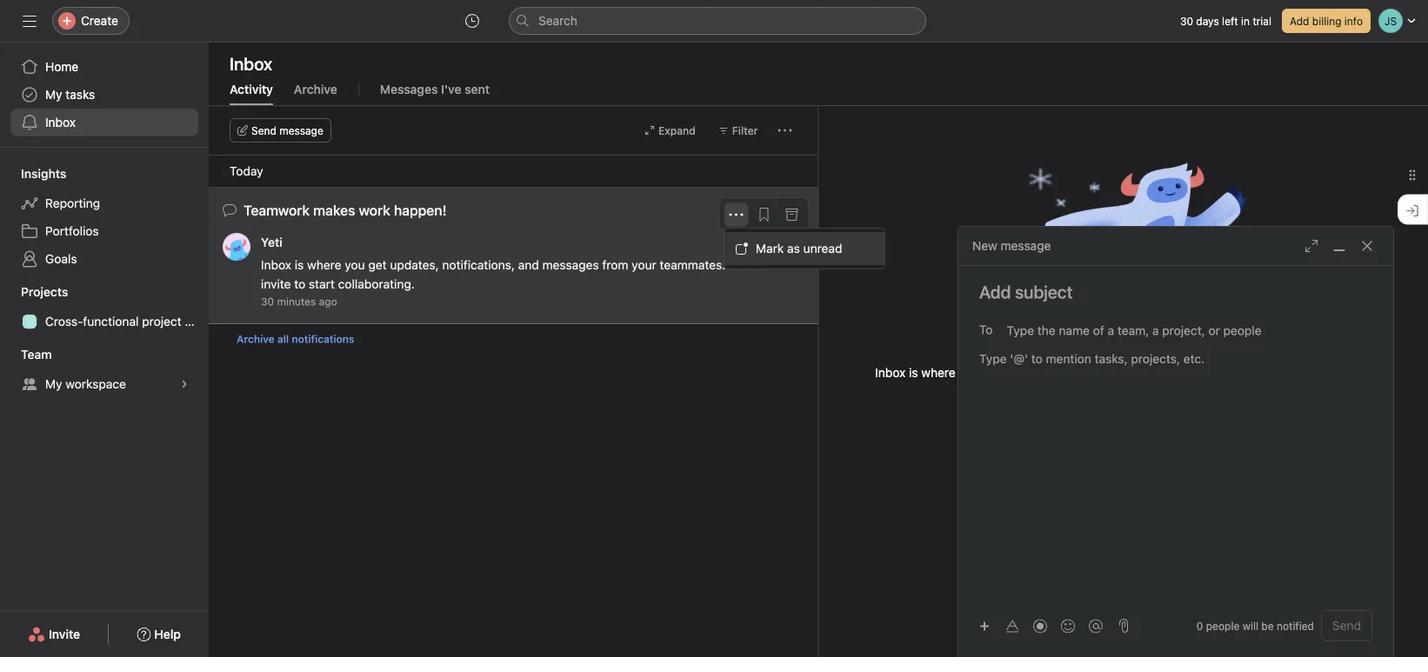 Task type: locate. For each thing, give the bounding box(es) containing it.
messages i've sent link
[[380, 82, 490, 105]]

send message button
[[230, 118, 331, 143]]

1 vertical spatial messages
[[1157, 366, 1214, 380]]

0 horizontal spatial you
[[345, 258, 365, 272]]

collaborating. up notifications
[[338, 277, 415, 292]]

home
[[45, 60, 79, 74]]

start inside inbox is where you get updates, notifications, and messages from your teammates. send an invite to start collaborating.
[[1103, 385, 1129, 399]]

notifications, up archive all notifications button
[[442, 258, 515, 272]]

1 horizontal spatial invite
[[1056, 385, 1086, 399]]

team
[[21, 348, 52, 362]]

0 vertical spatial an
[[761, 258, 775, 272]]

an inside 'yeti inbox is where you get updates, notifications, and messages from your teammates. send an invite to start collaborating. 30 minutes ago'
[[761, 258, 775, 272]]

my inside "link"
[[45, 377, 62, 392]]

and down 'type the name of a team, a project, or people' text field
[[1133, 366, 1154, 380]]

1 horizontal spatial start
[[1103, 385, 1129, 399]]

send
[[251, 124, 277, 137], [729, 258, 758, 272], [1344, 366, 1373, 380], [1333, 619, 1362, 634]]

messages
[[543, 258, 599, 272], [1157, 366, 1214, 380]]

1 horizontal spatial to
[[1089, 385, 1100, 399]]

new message
[[973, 239, 1052, 253]]

0 horizontal spatial updates,
[[390, 258, 439, 272]]

unread
[[804, 241, 843, 256]]

Type the name of a team, a project, or people text field
[[1007, 320, 1275, 341]]

expand popout to full screen image
[[1305, 239, 1319, 253]]

1 horizontal spatial teammates.
[[1275, 366, 1340, 380]]

1 vertical spatial archive
[[237, 333, 275, 345]]

0 vertical spatial to
[[294, 277, 306, 292]]

0 horizontal spatial is
[[295, 258, 304, 272]]

your inside 'yeti inbox is where you get updates, notifications, and messages from your teammates. send an invite to start collaborating. 30 minutes ago'
[[632, 258, 657, 272]]

reporting
[[45, 196, 100, 211]]

history image
[[466, 14, 479, 28]]

1 horizontal spatial collaborating.
[[1133, 385, 1209, 399]]

0 vertical spatial 30
[[1181, 15, 1194, 27]]

message
[[280, 124, 324, 137]]

0 vertical spatial notifications,
[[442, 258, 515, 272]]

add to bookmarks image
[[758, 208, 771, 222]]

archive left all
[[237, 333, 275, 345]]

0 horizontal spatial get
[[368, 258, 387, 272]]

start up ago
[[309, 277, 335, 292]]

to up minutes
[[294, 277, 306, 292]]

0 horizontal spatial teammates.
[[660, 258, 726, 272]]

my tasks
[[45, 87, 95, 102]]

create
[[81, 13, 118, 28]]

0 vertical spatial where
[[307, 258, 342, 272]]

updates, inside 'yeti inbox is where you get updates, notifications, and messages from your teammates. send an invite to start collaborating. 30 minutes ago'
[[390, 258, 439, 272]]

invite
[[49, 628, 80, 642]]

add billing info
[[1290, 15, 1364, 27]]

inbox inside 'link'
[[45, 115, 76, 130]]

teamwork makes work happen!
[[244, 202, 447, 219]]

notifications, inside 'yeti inbox is where you get updates, notifications, and messages from your teammates. send an invite to start collaborating. 30 minutes ago'
[[442, 258, 515, 272]]

1 my from the top
[[45, 87, 62, 102]]

0 vertical spatial is
[[295, 258, 304, 272]]

0 vertical spatial messages
[[543, 258, 599, 272]]

0 horizontal spatial 30
[[261, 296, 274, 308]]

1 horizontal spatial messages
[[1157, 366, 1214, 380]]

more actions image
[[778, 124, 792, 137], [730, 208, 744, 222]]

0 vertical spatial from
[[603, 258, 629, 272]]

collaborating.
[[338, 277, 415, 292], [1133, 385, 1209, 399]]

teammates. inside inbox is where you get updates, notifications, and messages from your teammates. send an invite to start collaborating.
[[1275, 366, 1340, 380]]

and up archive all notifications button
[[518, 258, 539, 272]]

0 horizontal spatial messages
[[543, 258, 599, 272]]

0 horizontal spatial an
[[761, 258, 775, 272]]

from
[[603, 258, 629, 272], [1217, 366, 1243, 380]]

inbox
[[230, 53, 272, 74], [45, 115, 76, 130], [261, 258, 292, 272], [876, 366, 906, 380]]

trial
[[1253, 15, 1272, 27]]

start down 'type the name of a team, a project, or people' text field
[[1103, 385, 1129, 399]]

1 vertical spatial where
[[922, 366, 956, 380]]

0 horizontal spatial and
[[518, 258, 539, 272]]

0 vertical spatial updates,
[[390, 258, 439, 272]]

mark as unread
[[756, 241, 843, 256]]

0 horizontal spatial archive
[[237, 333, 275, 345]]

insights element
[[0, 158, 209, 277]]

1 horizontal spatial updates,
[[1005, 366, 1054, 380]]

workspace
[[66, 377, 126, 392]]

0 vertical spatial and
[[518, 258, 539, 272]]

you
[[345, 258, 365, 272], [959, 366, 980, 380]]

where
[[307, 258, 342, 272], [922, 366, 956, 380]]

left
[[1223, 15, 1239, 27]]

close image
[[1361, 239, 1375, 253]]

search
[[539, 13, 578, 28]]

0 vertical spatial teammates.
[[660, 258, 726, 272]]

1 horizontal spatial is
[[909, 366, 918, 380]]

30
[[1181, 15, 1194, 27], [261, 296, 274, 308]]

1 horizontal spatial notifications,
[[1057, 366, 1130, 380]]

start
[[309, 277, 335, 292], [1103, 385, 1129, 399]]

get down the to
[[983, 366, 1001, 380]]

0 vertical spatial get
[[368, 258, 387, 272]]

30 days left in trial
[[1181, 15, 1272, 27]]

1 vertical spatial teammates.
[[1275, 366, 1340, 380]]

1 vertical spatial get
[[983, 366, 1001, 380]]

archive notification image
[[785, 208, 799, 222]]

0 vertical spatial your
[[632, 258, 657, 272]]

toolbar
[[973, 614, 1112, 639]]

my inside global element
[[45, 87, 62, 102]]

0 vertical spatial you
[[345, 258, 365, 272]]

my down team
[[45, 377, 62, 392]]

1 horizontal spatial your
[[1246, 366, 1271, 380]]

0 vertical spatial start
[[309, 277, 335, 292]]

1 vertical spatial more actions image
[[730, 208, 744, 222]]

1 vertical spatial updates,
[[1005, 366, 1054, 380]]

toolbar inside dialog
[[973, 614, 1112, 639]]

today
[[230, 164, 263, 178]]

get down "work happen!"
[[368, 258, 387, 272]]

archive all notifications button
[[209, 325, 818, 354]]

invite
[[261, 277, 291, 292], [1056, 385, 1086, 399]]

0 vertical spatial my
[[45, 87, 62, 102]]

notifications,
[[442, 258, 515, 272], [1057, 366, 1130, 380]]

send message
[[251, 124, 324, 137]]

info
[[1345, 15, 1364, 27]]

my for my tasks
[[45, 87, 62, 102]]

archive up message on the left top
[[294, 82, 337, 97]]

more actions image left add to bookmarks icon at top right
[[730, 208, 744, 222]]

2 my from the top
[[45, 377, 62, 392]]

1 horizontal spatial you
[[959, 366, 980, 380]]

archive for archive
[[294, 82, 337, 97]]

expand button
[[637, 118, 704, 143]]

1 vertical spatial collaborating.
[[1133, 385, 1209, 399]]

my
[[45, 87, 62, 102], [45, 377, 62, 392]]

your
[[632, 258, 657, 272], [1246, 366, 1271, 380]]

collaborating. down 'type the name of a team, a project, or people' text field
[[1133, 385, 1209, 399]]

notifications, down 'type the name of a team, a project, or people' text field
[[1057, 366, 1130, 380]]

portfolios link
[[10, 218, 198, 245]]

help button
[[126, 620, 192, 651]]

notifications, inside inbox is where you get updates, notifications, and messages from your teammates. send an invite to start collaborating.
[[1057, 366, 1130, 380]]

an
[[761, 258, 775, 272], [1039, 385, 1052, 399]]

1 vertical spatial is
[[909, 366, 918, 380]]

more actions image right "filter" at top
[[778, 124, 792, 137]]

is
[[295, 258, 304, 272], [909, 366, 918, 380]]

0 horizontal spatial your
[[632, 258, 657, 272]]

days
[[1197, 15, 1220, 27]]

1 horizontal spatial get
[[983, 366, 1001, 380]]

projects button
[[0, 284, 68, 301]]

an inside inbox is where you get updates, notifications, and messages from your teammates. send an invite to start collaborating.
[[1039, 385, 1052, 399]]

archive for archive all notifications
[[237, 333, 275, 345]]

get
[[368, 258, 387, 272], [983, 366, 1001, 380]]

notified
[[1277, 620, 1315, 633]]

1 vertical spatial your
[[1246, 366, 1271, 380]]

1 horizontal spatial and
[[1133, 366, 1154, 380]]

send button
[[1322, 611, 1373, 642]]

to
[[980, 323, 993, 337]]

teammates.
[[660, 258, 726, 272], [1275, 366, 1340, 380]]

0 horizontal spatial invite
[[261, 277, 291, 292]]

1 vertical spatial an
[[1039, 385, 1052, 399]]

my left tasks
[[45, 87, 62, 102]]

search list box
[[509, 7, 927, 35]]

1 vertical spatial my
[[45, 377, 62, 392]]

insert an object image
[[980, 622, 990, 632]]

global element
[[0, 43, 209, 147]]

teammates. inside 'yeti inbox is where you get updates, notifications, and messages from your teammates. send an invite to start collaborating. 30 minutes ago'
[[660, 258, 726, 272]]

1 horizontal spatial where
[[922, 366, 956, 380]]

portfolios
[[45, 224, 99, 238]]

0 horizontal spatial start
[[309, 277, 335, 292]]

0 horizontal spatial collaborating.
[[338, 277, 415, 292]]

1 vertical spatial from
[[1217, 366, 1243, 380]]

0 horizontal spatial where
[[307, 258, 342, 272]]

to
[[294, 277, 306, 292], [1089, 385, 1100, 399]]

0 vertical spatial invite
[[261, 277, 291, 292]]

invite button
[[17, 620, 92, 651]]

archive link
[[294, 82, 337, 105]]

1 vertical spatial notifications,
[[1057, 366, 1130, 380]]

record a video image
[[1034, 620, 1048, 634]]

1 vertical spatial you
[[959, 366, 980, 380]]

collaborating. inside inbox is where you get updates, notifications, and messages from your teammates. send an invite to start collaborating.
[[1133, 385, 1209, 399]]

1 horizontal spatial archive
[[294, 82, 337, 97]]

send inside inbox is where you get updates, notifications, and messages from your teammates. send an invite to start collaborating.
[[1344, 366, 1373, 380]]

0 horizontal spatial from
[[603, 258, 629, 272]]

to down 'type the name of a team, a project, or people' text field
[[1089, 385, 1100, 399]]

hide sidebar image
[[23, 14, 37, 28]]

30 left days
[[1181, 15, 1194, 27]]

1 vertical spatial and
[[1133, 366, 1154, 380]]

messages inside inbox is where you get updates, notifications, and messages from your teammates. send an invite to start collaborating.
[[1157, 366, 1214, 380]]

is inside inbox is where you get updates, notifications, and messages from your teammates. send an invite to start collaborating.
[[909, 366, 918, 380]]

mark
[[756, 241, 784, 256]]

mark as unread menu item
[[725, 232, 885, 265]]

1 vertical spatial 30
[[261, 296, 274, 308]]

invite inside inbox is where you get updates, notifications, and messages from your teammates. send an invite to start collaborating.
[[1056, 385, 1086, 399]]

1 vertical spatial invite
[[1056, 385, 1086, 399]]

0 vertical spatial collaborating.
[[338, 277, 415, 292]]

archive inside button
[[237, 333, 275, 345]]

1 vertical spatial start
[[1103, 385, 1129, 399]]

0 horizontal spatial notifications,
[[442, 258, 515, 272]]

and inside 'yeti inbox is where you get updates, notifications, and messages from your teammates. send an invite to start collaborating. 30 minutes ago'
[[518, 258, 539, 272]]

1 vertical spatial to
[[1089, 385, 1100, 399]]

0 horizontal spatial to
[[294, 277, 306, 292]]

be
[[1262, 620, 1274, 633]]

30 left minutes
[[261, 296, 274, 308]]

0 vertical spatial archive
[[294, 82, 337, 97]]

dialog
[[959, 227, 1394, 658]]

1 horizontal spatial from
[[1217, 366, 1243, 380]]

minutes
[[277, 296, 316, 308]]

updates,
[[390, 258, 439, 272], [1005, 366, 1054, 380]]

1 horizontal spatial an
[[1039, 385, 1052, 399]]

1 horizontal spatial more actions image
[[778, 124, 792, 137]]

reporting link
[[10, 190, 198, 218]]



Task type: describe. For each thing, give the bounding box(es) containing it.
teams element
[[0, 339, 209, 402]]

get inside inbox is where you get updates, notifications, and messages from your teammates. send an invite to start collaborating.
[[983, 366, 1001, 380]]

as
[[788, 241, 800, 256]]

1 horizontal spatial 30
[[1181, 15, 1194, 27]]

send inside 'yeti inbox is where you get updates, notifications, and messages from your teammates. send an invite to start collaborating. 30 minutes ago'
[[729, 258, 758, 272]]

you inside 'yeti inbox is where you get updates, notifications, and messages from your teammates. send an invite to start collaborating. 30 minutes ago'
[[345, 258, 365, 272]]

30 inside 'yeti inbox is where you get updates, notifications, and messages from your teammates. send an invite to start collaborating. 30 minutes ago'
[[261, 296, 274, 308]]

Add subject text field
[[959, 280, 1394, 305]]

sent
[[465, 82, 490, 97]]

from inside 'yeti inbox is where you get updates, notifications, and messages from your teammates. send an invite to start collaborating. 30 minutes ago'
[[603, 258, 629, 272]]

i've
[[441, 82, 462, 97]]

search button
[[509, 7, 927, 35]]

activity
[[230, 82, 273, 97]]

billing
[[1313, 15, 1342, 27]]

project
[[142, 315, 182, 329]]

collaborating. inside 'yeti inbox is where you get updates, notifications, and messages from your teammates. send an invite to start collaborating. 30 minutes ago'
[[338, 277, 415, 292]]

help
[[154, 628, 181, 642]]

add
[[1290, 15, 1310, 27]]

0 people will be notified
[[1197, 620, 1315, 633]]

formatting image
[[1006, 620, 1020, 634]]

at mention image
[[1089, 620, 1103, 634]]

start inside 'yeti inbox is where you get updates, notifications, and messages from your teammates. send an invite to start collaborating. 30 minutes ago'
[[309, 277, 335, 292]]

and inside inbox is where you get updates, notifications, and messages from your teammates. send an invite to start collaborating.
[[1133, 366, 1154, 380]]

my for my workspace
[[45, 377, 62, 392]]

0
[[1197, 620, 1204, 633]]

create button
[[52, 7, 130, 35]]

projects
[[21, 285, 68, 299]]

where inside inbox is where you get updates, notifications, and messages from your teammates. send an invite to start collaborating.
[[922, 366, 956, 380]]

people
[[1207, 620, 1240, 633]]

all
[[278, 333, 289, 345]]

work happen!
[[359, 202, 447, 219]]

tasks
[[66, 87, 95, 102]]

projects element
[[0, 277, 209, 339]]

inbox inside 'yeti inbox is where you get updates, notifications, and messages from your teammates. send an invite to start collaborating. 30 minutes ago'
[[261, 258, 292, 272]]

filter button
[[711, 118, 766, 143]]

messages
[[380, 82, 438, 97]]

from inside inbox is where you get updates, notifications, and messages from your teammates. send an invite to start collaborating.
[[1217, 366, 1243, 380]]

will
[[1243, 620, 1259, 633]]

get inside 'yeti inbox is where you get updates, notifications, and messages from your teammates. send an invite to start collaborating. 30 minutes ago'
[[368, 258, 387, 272]]

add billing info button
[[1283, 9, 1371, 33]]

my workspace link
[[10, 371, 198, 399]]

team button
[[0, 346, 52, 364]]

cross-
[[45, 315, 83, 329]]

filter
[[733, 124, 758, 137]]

messages inside 'yeti inbox is where you get updates, notifications, and messages from your teammates. send an invite to start collaborating. 30 minutes ago'
[[543, 258, 599, 272]]

makes
[[313, 202, 355, 219]]

0 vertical spatial more actions image
[[778, 124, 792, 137]]

inbox inside inbox is where you get updates, notifications, and messages from your teammates. send an invite to start collaborating.
[[876, 366, 906, 380]]

expand
[[659, 124, 696, 137]]

goals
[[45, 252, 77, 266]]

my tasks link
[[10, 81, 198, 109]]

goals link
[[10, 245, 198, 273]]

insights button
[[0, 165, 66, 183]]

inbox link
[[10, 109, 198, 137]]

yeti inbox is where you get updates, notifications, and messages from your teammates. send an invite to start collaborating. 30 minutes ago
[[261, 235, 778, 308]]

activity link
[[230, 82, 273, 105]]

your inside inbox is where you get updates, notifications, and messages from your teammates. send an invite to start collaborating.
[[1246, 366, 1271, 380]]

emoji image
[[1062, 620, 1076, 634]]

invite inside 'yeti inbox is where you get updates, notifications, and messages from your teammates. send an invite to start collaborating. 30 minutes ago'
[[261, 277, 291, 292]]

see details, my workspace image
[[179, 379, 190, 390]]

updates, inside inbox is where you get updates, notifications, and messages from your teammates. send an invite to start collaborating.
[[1005, 366, 1054, 380]]

0 horizontal spatial more actions image
[[730, 208, 744, 222]]

archive all notifications
[[237, 333, 355, 345]]

yeti
[[261, 235, 283, 250]]

to inside inbox is where you get updates, notifications, and messages from your teammates. send an invite to start collaborating.
[[1089, 385, 1100, 399]]

my workspace
[[45, 377, 126, 392]]

plan
[[185, 315, 209, 329]]

teamwork
[[244, 202, 310, 219]]

you inside inbox is where you get updates, notifications, and messages from your teammates. send an invite to start collaborating.
[[959, 366, 980, 380]]

cross-functional project plan link
[[10, 308, 209, 336]]

insights
[[21, 167, 66, 181]]

is inside 'yeti inbox is where you get updates, notifications, and messages from your teammates. send an invite to start collaborating. 30 minutes ago'
[[295, 258, 304, 272]]

minimize image
[[1333, 239, 1347, 253]]

notifications
[[292, 333, 355, 345]]

to inside 'yeti inbox is where you get updates, notifications, and messages from your teammates. send an invite to start collaborating. 30 minutes ago'
[[294, 277, 306, 292]]

home link
[[10, 53, 198, 81]]

dialog containing new message
[[959, 227, 1394, 658]]

ago
[[319, 296, 337, 308]]

messages i've sent
[[380, 82, 490, 97]]

where inside 'yeti inbox is where you get updates, notifications, and messages from your teammates. send an invite to start collaborating. 30 minutes ago'
[[307, 258, 342, 272]]

in
[[1242, 15, 1251, 27]]

inbox is where you get updates, notifications, and messages from your teammates. send an invite to start collaborating.
[[876, 366, 1373, 399]]

functional
[[83, 315, 139, 329]]

cross-functional project plan
[[45, 315, 209, 329]]



Task type: vqa. For each thing, say whether or not it's contained in the screenshot.
Through
no



